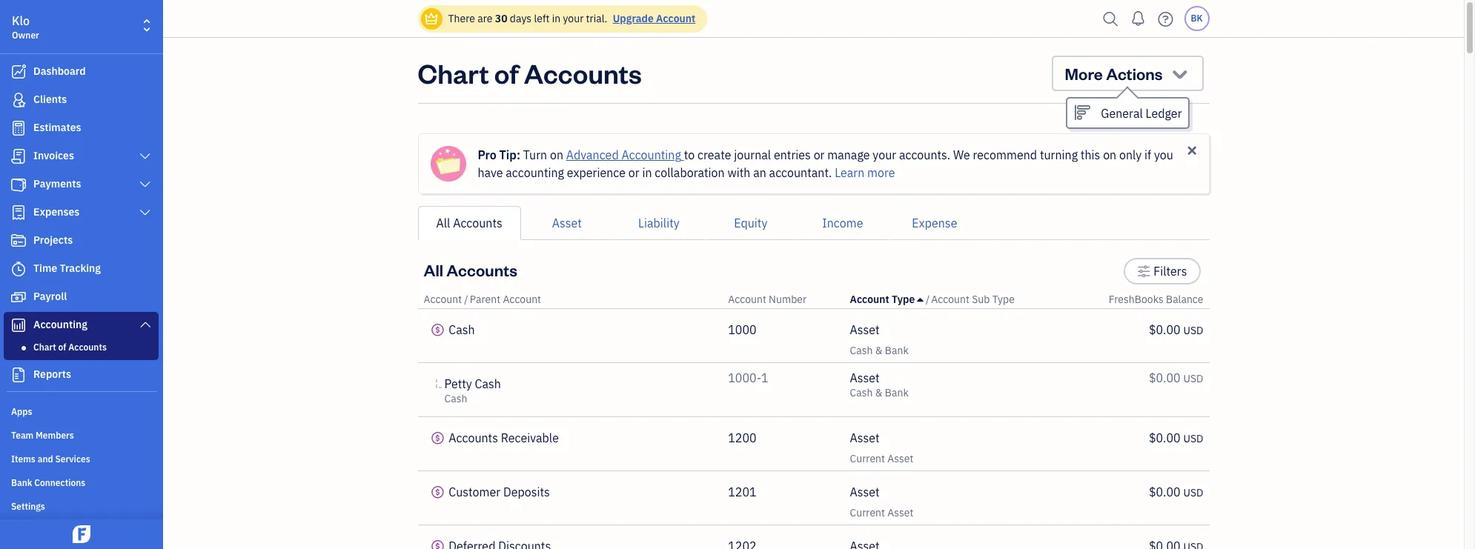 Task type: describe. For each thing, give the bounding box(es) containing it.
2 type from the left
[[993, 293, 1015, 306]]

asset current asset for 1200
[[850, 431, 914, 466]]

bank inside the main element
[[11, 478, 32, 489]]

actions
[[1107, 63, 1163, 84]]

chevrondown image
[[1170, 63, 1191, 84]]

account right parent
[[503, 293, 541, 306]]

ledger
[[1146, 106, 1183, 121]]

1
[[762, 371, 769, 386]]

account sub type
[[932, 293, 1015, 306]]

accounts down there are 30 days left in your trial. upgrade account
[[524, 56, 642, 90]]

more
[[1065, 63, 1104, 84]]

turn
[[523, 148, 547, 162]]

payments
[[33, 177, 81, 191]]

on inside to create journal entries or manage your accounts. we recommend turning this on only if  you have accounting experience or in collaboration with an accountant.
[[1104, 148, 1117, 162]]

main element
[[0, 0, 211, 550]]

accounting inside the main element
[[33, 318, 87, 332]]

1000
[[729, 323, 757, 337]]

30
[[495, 12, 508, 25]]

members
[[36, 430, 74, 441]]

klo
[[12, 13, 30, 28]]

chevron large down image for payments
[[138, 179, 152, 191]]

$0.00 usd for 1200
[[1150, 431, 1204, 446]]

chart image
[[10, 318, 27, 333]]

items and services link
[[4, 448, 159, 470]]

clients
[[33, 93, 67, 106]]

equity button
[[705, 206, 797, 240]]

accounts inside button
[[453, 216, 503, 231]]

1 / from the left
[[465, 293, 469, 306]]

left
[[534, 12, 550, 25]]

freshbooks
[[1109, 293, 1164, 306]]

all accounts button
[[418, 206, 521, 240]]

items
[[11, 454, 35, 465]]

income button
[[797, 206, 889, 240]]

estimates link
[[4, 115, 159, 142]]

account for account sub type
[[932, 293, 970, 306]]

your for in
[[563, 12, 584, 25]]

accounting link
[[4, 312, 159, 339]]

go to help image
[[1154, 8, 1178, 30]]

only
[[1120, 148, 1142, 162]]

general ledger
[[1102, 106, 1183, 121]]

are
[[478, 12, 493, 25]]

current for 1201
[[850, 507, 886, 520]]

payment image
[[10, 177, 27, 192]]

time tracking link
[[4, 256, 159, 283]]

petty cash cash
[[445, 377, 501, 406]]

all inside button
[[436, 216, 450, 231]]

accountant.
[[770, 165, 832, 180]]

general ledger link
[[1068, 99, 1189, 128]]

invoices link
[[4, 143, 159, 170]]

customer deposits
[[449, 485, 550, 500]]

& for 1000-1
[[876, 386, 883, 400]]

account type
[[850, 293, 915, 306]]

freshbooks image
[[70, 526, 93, 544]]

time tracking
[[33, 262, 101, 275]]

accounts down the petty cash cash
[[449, 431, 498, 446]]

liability
[[639, 216, 680, 231]]

equity
[[734, 216, 768, 231]]

pro
[[478, 148, 497, 162]]

turning
[[1040, 148, 1078, 162]]

expenses link
[[4, 200, 159, 226]]

project image
[[10, 234, 27, 248]]

1 vertical spatial all accounts
[[424, 260, 518, 280]]

1 horizontal spatial chart of accounts
[[418, 56, 642, 90]]

parent
[[470, 293, 501, 306]]

1000-1
[[729, 371, 769, 386]]

account for account / parent account
[[424, 293, 462, 306]]

if
[[1145, 148, 1152, 162]]

filters button
[[1124, 258, 1201, 285]]

account for account number
[[729, 293, 767, 306]]

collaboration
[[655, 165, 725, 180]]

account right upgrade
[[656, 12, 696, 25]]

accounts inside "link"
[[68, 342, 107, 353]]

$0.00 for 1201
[[1150, 485, 1181, 500]]

1 vertical spatial or
[[629, 165, 640, 180]]

1 vertical spatial all
[[424, 260, 444, 280]]

pro tip: turn on advanced accounting
[[478, 148, 682, 162]]

team
[[11, 430, 34, 441]]

settings image
[[1138, 263, 1151, 280]]

general
[[1102, 106, 1144, 121]]

upgrade
[[613, 12, 654, 25]]

& for 1000
[[876, 344, 883, 357]]

you
[[1155, 148, 1174, 162]]

reports link
[[4, 362, 159, 389]]

account number
[[729, 293, 807, 306]]

expense button
[[889, 206, 981, 240]]

services
[[55, 454, 90, 465]]

upgrade account link
[[610, 12, 696, 25]]

klo owner
[[12, 13, 39, 41]]

advanced
[[566, 148, 619, 162]]

1200
[[729, 431, 757, 446]]

crown image
[[424, 11, 439, 26]]

to create journal entries or manage your accounts. we recommend turning this on only if  you have accounting experience or in collaboration with an accountant.
[[478, 148, 1174, 180]]

payroll link
[[4, 284, 159, 311]]

reports
[[33, 368, 71, 381]]

report image
[[10, 368, 27, 383]]

asset inside the asset button
[[552, 216, 582, 231]]

current for 1200
[[850, 452, 886, 466]]



Task type: locate. For each thing, give the bounding box(es) containing it.
0 vertical spatial current
[[850, 452, 886, 466]]

4 chevron large down image from the top
[[138, 319, 152, 331]]

$0.00 usd
[[1150, 323, 1204, 337], [1150, 371, 1204, 386], [1150, 431, 1204, 446], [1150, 485, 1204, 500]]

money image
[[10, 290, 27, 305]]

all accounts up account / parent account
[[424, 260, 518, 280]]

settings link
[[4, 495, 159, 518]]

or
[[814, 148, 825, 162], [629, 165, 640, 180]]

your left trial.
[[563, 12, 584, 25]]

3 chevron large down image from the top
[[138, 207, 152, 219]]

2 asset cash & bank from the top
[[850, 371, 909, 400]]

1 current from the top
[[850, 452, 886, 466]]

1 horizontal spatial /
[[926, 293, 930, 306]]

account up '1000'
[[729, 293, 767, 306]]

we
[[954, 148, 971, 162]]

0 vertical spatial chart of accounts
[[418, 56, 642, 90]]

1 horizontal spatial in
[[643, 165, 652, 180]]

2 on from the left
[[1104, 148, 1117, 162]]

0 horizontal spatial your
[[563, 12, 584, 25]]

advanced accounting link
[[566, 148, 684, 162]]

usd for 1201
[[1184, 487, 1204, 500]]

0 horizontal spatial type
[[892, 293, 915, 306]]

chart up "reports"
[[33, 342, 56, 353]]

or down advanced accounting link
[[629, 165, 640, 180]]

of down 30
[[495, 56, 519, 90]]

more
[[868, 165, 896, 180]]

clients link
[[4, 87, 159, 113]]

bank connections link
[[4, 472, 159, 494]]

notifications image
[[1127, 4, 1151, 33]]

1 vertical spatial chart of accounts
[[33, 342, 107, 353]]

$0.00 for 1000
[[1150, 323, 1181, 337]]

settings
[[11, 501, 45, 512]]

entries
[[774, 148, 811, 162]]

invoice image
[[10, 149, 27, 164]]

2 usd from the top
[[1184, 372, 1204, 386]]

asset button
[[521, 206, 613, 240]]

of inside "link"
[[58, 342, 66, 353]]

1 type from the left
[[892, 293, 915, 306]]

dashboard
[[33, 65, 86, 78]]

chevron large down image inside payments link
[[138, 179, 152, 191]]

in
[[552, 12, 561, 25], [643, 165, 652, 180]]

chart inside "link"
[[33, 342, 56, 353]]

1 vertical spatial your
[[873, 148, 897, 162]]

chevron large down image up projects link
[[138, 207, 152, 219]]

usd for 1000
[[1184, 324, 1204, 337]]

recommend
[[973, 148, 1038, 162]]

4 usd from the top
[[1184, 487, 1204, 500]]

1 vertical spatial &
[[876, 386, 883, 400]]

items and services
[[11, 454, 90, 465]]

/ left parent
[[465, 293, 469, 306]]

asset cash & bank for 1000
[[850, 323, 909, 357]]

account / parent account
[[424, 293, 541, 306]]

accounting left "to"
[[622, 148, 682, 162]]

all accounts inside button
[[436, 216, 503, 231]]

of
[[495, 56, 519, 90], [58, 342, 66, 353]]

accounts down "accounting" link
[[68, 342, 107, 353]]

client image
[[10, 93, 27, 108]]

learn more
[[835, 165, 896, 180]]

1 horizontal spatial accounting
[[622, 148, 682, 162]]

days
[[510, 12, 532, 25]]

1 vertical spatial in
[[643, 165, 652, 180]]

number
[[769, 293, 807, 306]]

caretup image
[[918, 294, 924, 306]]

$0.00 usd for 1000
[[1150, 323, 1204, 337]]

0 horizontal spatial on
[[550, 148, 564, 162]]

0 horizontal spatial /
[[465, 293, 469, 306]]

accounting
[[506, 165, 564, 180]]

owner
[[12, 30, 39, 41]]

accounts receivable
[[449, 431, 559, 446]]

1000-
[[729, 371, 762, 386]]

in right left
[[552, 12, 561, 25]]

experience
[[567, 165, 626, 180]]

&
[[876, 344, 883, 357], [876, 386, 883, 400]]

time
[[33, 262, 57, 275]]

1 vertical spatial of
[[58, 342, 66, 353]]

create
[[698, 148, 732, 162]]

1 $0.00 from the top
[[1150, 323, 1181, 337]]

1 horizontal spatial type
[[993, 293, 1015, 306]]

more actions
[[1065, 63, 1163, 84]]

asset current asset
[[850, 431, 914, 466], [850, 485, 914, 520]]

to
[[684, 148, 695, 162]]

1 on from the left
[[550, 148, 564, 162]]

on right turn
[[550, 148, 564, 162]]

your for manage
[[873, 148, 897, 162]]

chevron large down image down estimates link
[[138, 151, 152, 162]]

estimate image
[[10, 121, 27, 136]]

$0.00 usd for 1000-1
[[1150, 371, 1204, 386]]

0 vertical spatial &
[[876, 344, 883, 357]]

0 vertical spatial in
[[552, 12, 561, 25]]

expenses
[[33, 205, 80, 219]]

in down advanced accounting link
[[643, 165, 652, 180]]

timer image
[[10, 262, 27, 277]]

payments link
[[4, 171, 159, 198]]

1 vertical spatial asset current asset
[[850, 485, 914, 520]]

bank for 1000
[[885, 344, 909, 357]]

$0.00 for 1000-1
[[1150, 371, 1181, 386]]

0 vertical spatial asset cash & bank
[[850, 323, 909, 357]]

accounts.
[[900, 148, 951, 162]]

2 chevron large down image from the top
[[138, 179, 152, 191]]

1 vertical spatial asset cash & bank
[[850, 371, 909, 400]]

on right this
[[1104, 148, 1117, 162]]

/ right caretup image
[[926, 293, 930, 306]]

1 asset current asset from the top
[[850, 431, 914, 466]]

chart of accounts inside "link"
[[33, 342, 107, 353]]

bk button
[[1185, 6, 1210, 31]]

0 horizontal spatial in
[[552, 12, 561, 25]]

search image
[[1100, 8, 1123, 30]]

learn
[[835, 165, 865, 180]]

account type button
[[850, 293, 924, 306]]

0 vertical spatial asset current asset
[[850, 431, 914, 466]]

there are 30 days left in your trial. upgrade account
[[448, 12, 696, 25]]

0 vertical spatial bank
[[885, 344, 909, 357]]

usd for 1000-1
[[1184, 372, 1204, 386]]

2 current from the top
[[850, 507, 886, 520]]

$0.00 usd for 1201
[[1150, 485, 1204, 500]]

accounts up account / parent account
[[447, 260, 518, 280]]

and
[[38, 454, 53, 465]]

chart of accounts down "accounting" link
[[33, 342, 107, 353]]

accounts
[[524, 56, 642, 90], [453, 216, 503, 231], [447, 260, 518, 280], [68, 342, 107, 353], [449, 431, 498, 446]]

0 horizontal spatial accounting
[[33, 318, 87, 332]]

1 horizontal spatial on
[[1104, 148, 1117, 162]]

accounting down the payroll
[[33, 318, 87, 332]]

account right caretup image
[[932, 293, 970, 306]]

apps
[[11, 406, 32, 418]]

4 $0.00 from the top
[[1150, 485, 1181, 500]]

receivable
[[501, 431, 559, 446]]

asset current asset for 1201
[[850, 485, 914, 520]]

1 horizontal spatial or
[[814, 148, 825, 162]]

1 horizontal spatial of
[[495, 56, 519, 90]]

1 horizontal spatial your
[[873, 148, 897, 162]]

on
[[550, 148, 564, 162], [1104, 148, 1117, 162]]

invoices
[[33, 149, 74, 162]]

filters
[[1154, 264, 1188, 279]]

or up accountant.
[[814, 148, 825, 162]]

1 vertical spatial chart
[[33, 342, 56, 353]]

1 asset cash & bank from the top
[[850, 323, 909, 357]]

have
[[478, 165, 503, 180]]

all accounts down the have
[[436, 216, 503, 231]]

2 $0.00 usd from the top
[[1150, 371, 1204, 386]]

dashboard link
[[4, 59, 159, 85]]

2 asset current asset from the top
[[850, 485, 914, 520]]

tip:
[[500, 148, 521, 162]]

3 $0.00 from the top
[[1150, 431, 1181, 446]]

cash
[[449, 323, 475, 337], [850, 344, 873, 357], [475, 377, 501, 392], [850, 386, 873, 400], [445, 392, 468, 406]]

projects
[[33, 234, 73, 247]]

chevron large down image
[[138, 151, 152, 162], [138, 179, 152, 191], [138, 207, 152, 219], [138, 319, 152, 331]]

income
[[823, 216, 864, 231]]

account left caretup image
[[850, 293, 890, 306]]

learn more link
[[835, 165, 896, 180]]

0 vertical spatial or
[[814, 148, 825, 162]]

3 usd from the top
[[1184, 432, 1204, 446]]

1 $0.00 usd from the top
[[1150, 323, 1204, 337]]

of up "reports"
[[58, 342, 66, 353]]

0 vertical spatial chart
[[418, 56, 489, 90]]

account for account type
[[850, 293, 890, 306]]

0 horizontal spatial chart of accounts
[[33, 342, 107, 353]]

0 horizontal spatial chart
[[33, 342, 56, 353]]

3 $0.00 usd from the top
[[1150, 431, 1204, 446]]

tracking
[[60, 262, 101, 275]]

accounts down the have
[[453, 216, 503, 231]]

bk
[[1191, 13, 1203, 24]]

dashboard image
[[10, 65, 27, 79]]

sub
[[972, 293, 990, 306]]

2 $0.00 from the top
[[1150, 371, 1181, 386]]

trial.
[[586, 12, 608, 25]]

your up more
[[873, 148, 897, 162]]

there
[[448, 12, 475, 25]]

customer
[[449, 485, 501, 500]]

1 horizontal spatial chart
[[418, 56, 489, 90]]

2 vertical spatial bank
[[11, 478, 32, 489]]

$0.00 for 1200
[[1150, 431, 1181, 446]]

0 vertical spatial your
[[563, 12, 584, 25]]

connections
[[34, 478, 86, 489]]

your inside to create journal entries or manage your accounts. we recommend turning this on only if  you have accounting experience or in collaboration with an accountant.
[[873, 148, 897, 162]]

apps link
[[4, 401, 159, 423]]

chevron large down image inside invoices link
[[138, 151, 152, 162]]

type right sub
[[993, 293, 1015, 306]]

4 $0.00 usd from the top
[[1150, 485, 1204, 500]]

bank connections
[[11, 478, 86, 489]]

1 vertical spatial accounting
[[33, 318, 87, 332]]

1 & from the top
[[876, 344, 883, 357]]

chevron large down image for accounting
[[138, 319, 152, 331]]

type
[[892, 293, 915, 306], [993, 293, 1015, 306]]

1 chevron large down image from the top
[[138, 151, 152, 162]]

chevron large down image for expenses
[[138, 207, 152, 219]]

accounting
[[622, 148, 682, 162], [33, 318, 87, 332]]

1 vertical spatial current
[[850, 507, 886, 520]]

manage
[[828, 148, 870, 162]]

deposits
[[504, 485, 550, 500]]

in inside to create journal entries or manage your accounts. we recommend turning this on only if  you have accounting experience or in collaboration with an accountant.
[[643, 165, 652, 180]]

your
[[563, 12, 584, 25], [873, 148, 897, 162]]

chart down there
[[418, 56, 489, 90]]

1 vertical spatial bank
[[885, 386, 909, 400]]

chevron large down image up expenses link
[[138, 179, 152, 191]]

usd for 1200
[[1184, 432, 1204, 446]]

type left caretup image
[[892, 293, 915, 306]]

estimates
[[33, 121, 81, 134]]

chart of accounts down days
[[418, 56, 642, 90]]

asset cash & bank for 1000-1
[[850, 371, 909, 400]]

account left parent
[[424, 293, 462, 306]]

expense image
[[10, 205, 27, 220]]

/
[[465, 293, 469, 306], [926, 293, 930, 306]]

$0.00
[[1150, 323, 1181, 337], [1150, 371, 1181, 386], [1150, 431, 1181, 446], [1150, 485, 1181, 500]]

chevron large down image up chart of accounts "link"
[[138, 319, 152, 331]]

1 usd from the top
[[1184, 324, 1204, 337]]

close image
[[1186, 144, 1200, 158]]

bank for 1000-1
[[885, 386, 909, 400]]

chevron large down image for invoices
[[138, 151, 152, 162]]

with
[[728, 165, 751, 180]]

0 vertical spatial of
[[495, 56, 519, 90]]

2 & from the top
[[876, 386, 883, 400]]

payroll
[[33, 290, 67, 303]]

0 vertical spatial accounting
[[622, 148, 682, 162]]

petty
[[445, 377, 472, 392]]

0 horizontal spatial of
[[58, 342, 66, 353]]

more actions button
[[1052, 56, 1204, 91]]

current
[[850, 452, 886, 466], [850, 507, 886, 520]]

0 vertical spatial all accounts
[[436, 216, 503, 231]]

0 horizontal spatial or
[[629, 165, 640, 180]]

team members link
[[4, 424, 159, 446]]

2 / from the left
[[926, 293, 930, 306]]

balance
[[1167, 293, 1204, 306]]

0 vertical spatial all
[[436, 216, 450, 231]]



Task type: vqa. For each thing, say whether or not it's contained in the screenshot.
$0.00 usd
yes



